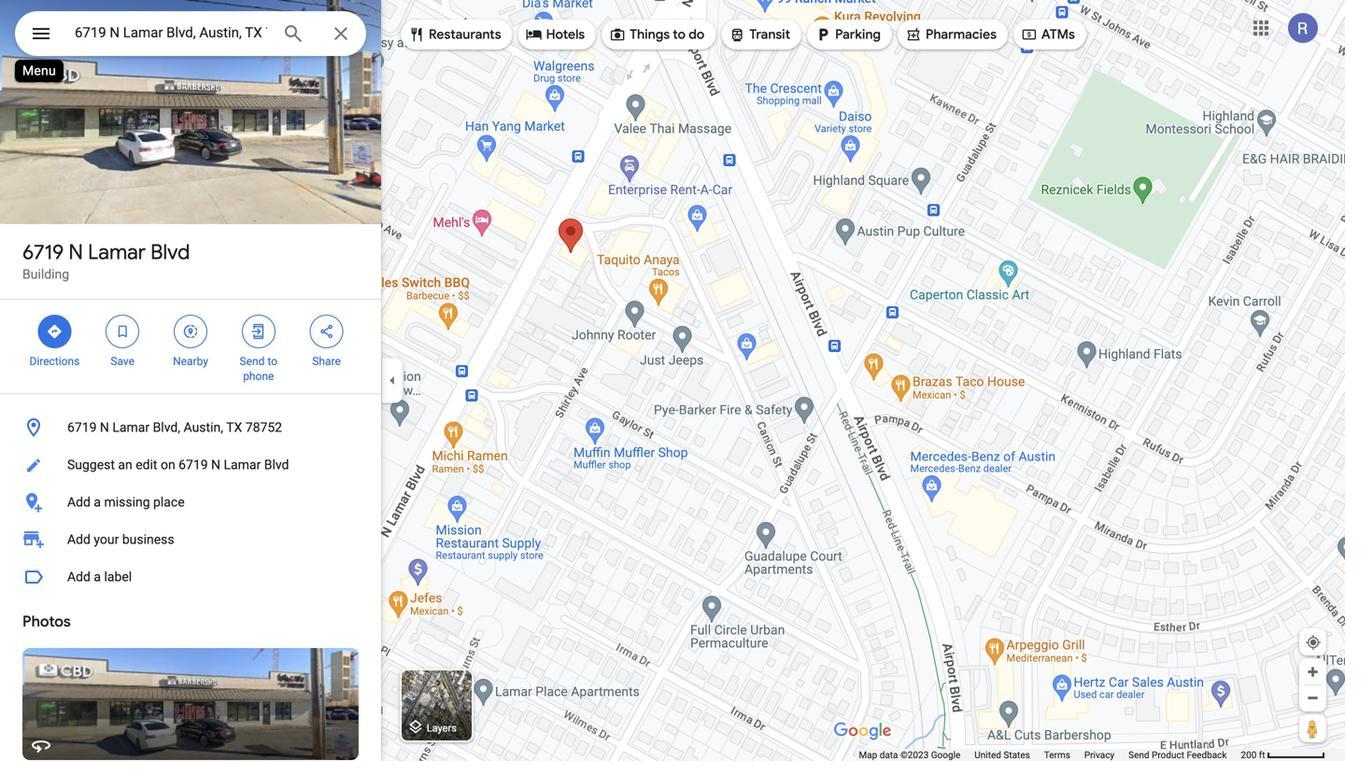 Task type: vqa. For each thing, say whether or not it's contained in the screenshot.


Task type: locate. For each thing, give the bounding box(es) containing it.
lamar inside button
[[112, 420, 150, 435]]

6719 inside 6719 n lamar blvd, austin, tx 78752 button
[[67, 420, 97, 435]]

lamar left the blvd,
[[112, 420, 150, 435]]

send
[[240, 355, 265, 368], [1129, 750, 1150, 761]]

a for missing
[[94, 495, 101, 510]]

send for send to phone
[[240, 355, 265, 368]]

feedback
[[1187, 750, 1227, 761]]

6719 inside "6719 n lamar blvd building"
[[22, 239, 64, 265]]

phone
[[243, 370, 274, 383]]

6719 up suggest
[[67, 420, 97, 435]]

6719 right on
[[179, 457, 208, 473]]

2 vertical spatial add
[[67, 570, 91, 585]]

blvd
[[151, 239, 190, 265], [264, 457, 289, 473]]

add a label button
[[0, 559, 381, 596]]

1 vertical spatial n
[[100, 420, 109, 435]]

1 horizontal spatial 6719
[[67, 420, 97, 435]]

©2023
[[901, 750, 929, 761]]

atms
[[1042, 26, 1075, 43]]

an
[[118, 457, 132, 473]]

1 a from the top
[[94, 495, 101, 510]]

on
[[161, 457, 175, 473]]

0 horizontal spatial to
[[268, 355, 278, 368]]

google account: ruby anderson  
(rubyanndersson@gmail.com) image
[[1289, 13, 1319, 43]]

save
[[111, 355, 135, 368]]

show street view coverage image
[[1300, 715, 1327, 743]]

1 vertical spatial a
[[94, 570, 101, 585]]

to inside the  things to do
[[673, 26, 686, 43]]

6719
[[22, 239, 64, 265], [67, 420, 97, 435], [179, 457, 208, 473]]

add your business
[[67, 532, 174, 548]]

0 horizontal spatial n
[[69, 239, 83, 265]]

to inside send to phone
[[268, 355, 278, 368]]

a
[[94, 495, 101, 510], [94, 570, 101, 585]]

 pharmacies
[[906, 24, 997, 45]]

to left do
[[673, 26, 686, 43]]

1 horizontal spatial to
[[673, 26, 686, 43]]

label
[[104, 570, 132, 585]]

a left the 'label'
[[94, 570, 101, 585]]

1 horizontal spatial blvd
[[264, 457, 289, 473]]

200
[[1241, 750, 1257, 761]]

6719 n lamar blvd, austin, tx 78752 button
[[0, 409, 381, 447]]

1 vertical spatial blvd
[[264, 457, 289, 473]]

lamar down 'tx'
[[224, 457, 261, 473]]

edit
[[136, 457, 157, 473]]

building
[[22, 267, 69, 282]]

1 add from the top
[[67, 495, 91, 510]]

actions for 6719 n lamar blvd region
[[0, 300, 381, 393]]

hotels
[[546, 26, 585, 43]]

footer
[[859, 749, 1241, 762]]

1 horizontal spatial n
[[100, 420, 109, 435]]

n inside 6719 n lamar blvd, austin, tx 78752 button
[[100, 420, 109, 435]]

6719 n lamar blvd, austin, tx 78752
[[67, 420, 282, 435]]


[[1021, 24, 1038, 45]]

1 vertical spatial add
[[67, 532, 91, 548]]

add down suggest
[[67, 495, 91, 510]]

add
[[67, 495, 91, 510], [67, 532, 91, 548], [67, 570, 91, 585]]

0 vertical spatial add
[[67, 495, 91, 510]]

suggest an edit on 6719 n lamar blvd
[[67, 457, 289, 473]]

 transit
[[729, 24, 791, 45]]

terms button
[[1045, 749, 1071, 762]]

directions
[[29, 355, 80, 368]]

do
[[689, 26, 705, 43]]

send left product
[[1129, 750, 1150, 761]]

lamar
[[88, 239, 146, 265], [112, 420, 150, 435], [224, 457, 261, 473]]

share
[[312, 355, 341, 368]]

2 vertical spatial n
[[211, 457, 221, 473]]

a left missing
[[94, 495, 101, 510]]

to up phone
[[268, 355, 278, 368]]


[[609, 24, 626, 45]]

add left the 'label'
[[67, 570, 91, 585]]

send up phone
[[240, 355, 265, 368]]

your
[[94, 532, 119, 548]]

0 vertical spatial a
[[94, 495, 101, 510]]

add left your
[[67, 532, 91, 548]]

0 vertical spatial send
[[240, 355, 265, 368]]

0 vertical spatial 6719
[[22, 239, 64, 265]]

0 horizontal spatial send
[[240, 355, 265, 368]]

 restaurants
[[408, 24, 502, 45]]

2 vertical spatial 6719
[[179, 457, 208, 473]]

parking
[[836, 26, 881, 43]]


[[46, 321, 63, 342]]

0 vertical spatial n
[[69, 239, 83, 265]]

0 vertical spatial lamar
[[88, 239, 146, 265]]

a inside button
[[94, 570, 101, 585]]

blvd up 
[[151, 239, 190, 265]]

6719 N Lamar Blvd, Austin, TX 78752 field
[[15, 11, 366, 56]]

footer containing map data ©2023 google
[[859, 749, 1241, 762]]

2 horizontal spatial n
[[211, 457, 221, 473]]

1 vertical spatial lamar
[[112, 420, 150, 435]]

nearby
[[173, 355, 208, 368]]

2 horizontal spatial 6719
[[179, 457, 208, 473]]


[[114, 321, 131, 342]]

lamar inside "6719 n lamar blvd building"
[[88, 239, 146, 265]]

add a missing place
[[67, 495, 185, 510]]


[[408, 24, 425, 45]]

2 vertical spatial lamar
[[224, 457, 261, 473]]

0 horizontal spatial 6719
[[22, 239, 64, 265]]

None field
[[75, 21, 267, 44]]

footer inside google maps "element"
[[859, 749, 1241, 762]]

1 vertical spatial send
[[1129, 750, 1150, 761]]

3 add from the top
[[67, 570, 91, 585]]

ft
[[1260, 750, 1266, 761]]

0 vertical spatial to
[[673, 26, 686, 43]]

6719 up building
[[22, 239, 64, 265]]

n
[[69, 239, 83, 265], [100, 420, 109, 435], [211, 457, 221, 473]]

send product feedback button
[[1129, 749, 1227, 762]]

78752
[[246, 420, 282, 435]]

send inside send to phone
[[240, 355, 265, 368]]

n for blvd
[[69, 239, 83, 265]]

to
[[673, 26, 686, 43], [268, 355, 278, 368]]

add inside button
[[67, 570, 91, 585]]

1 vertical spatial 6719
[[67, 420, 97, 435]]

a inside 'button'
[[94, 495, 101, 510]]

1 horizontal spatial send
[[1129, 750, 1150, 761]]

6719 for blvd,
[[67, 420, 97, 435]]

lamar up 
[[88, 239, 146, 265]]

6719 n lamar blvd building
[[22, 239, 190, 282]]

add inside 'button'
[[67, 495, 91, 510]]

blvd down 78752
[[264, 457, 289, 473]]

n up building
[[69, 239, 83, 265]]

united states button
[[975, 749, 1031, 762]]

1 vertical spatial to
[[268, 355, 278, 368]]

2 add from the top
[[67, 532, 91, 548]]

lamar inside "button"
[[224, 457, 261, 473]]

restaurants
[[429, 26, 502, 43]]

2 a from the top
[[94, 570, 101, 585]]

 button
[[15, 11, 67, 60]]

n for blvd,
[[100, 420, 109, 435]]

n inside suggest an edit on 6719 n lamar blvd "button"
[[211, 457, 221, 473]]

n down 'austin,'
[[211, 457, 221, 473]]

n inside "6719 n lamar blvd building"
[[69, 239, 83, 265]]

send inside button
[[1129, 750, 1150, 761]]

0 horizontal spatial blvd
[[151, 239, 190, 265]]

n up suggest
[[100, 420, 109, 435]]

states
[[1004, 750, 1031, 761]]

0 vertical spatial blvd
[[151, 239, 190, 265]]

blvd inside suggest an edit on 6719 n lamar blvd "button"
[[264, 457, 289, 473]]

add for add a missing place
[[67, 495, 91, 510]]

privacy button
[[1085, 749, 1115, 762]]



Task type: describe. For each thing, give the bounding box(es) containing it.

[[30, 20, 52, 47]]

add a missing place button
[[0, 484, 381, 521]]

none field inside 6719 n lamar blvd, austin, tx 78752 field
[[75, 21, 267, 44]]

add your business link
[[0, 521, 381, 559]]

google
[[931, 750, 961, 761]]

6719 n lamar blvd main content
[[0, 0, 381, 762]]

terms
[[1045, 750, 1071, 761]]

lamar for blvd,
[[112, 420, 150, 435]]

google maps element
[[0, 0, 1346, 762]]


[[906, 24, 922, 45]]

add a label
[[67, 570, 132, 585]]

austin,
[[184, 420, 223, 435]]

map
[[859, 750, 878, 761]]


[[182, 321, 199, 342]]

blvd inside "6719 n lamar blvd building"
[[151, 239, 190, 265]]

 hotels
[[526, 24, 585, 45]]

data
[[880, 750, 899, 761]]

200 ft button
[[1241, 750, 1326, 761]]

place
[[153, 495, 185, 510]]

business
[[122, 532, 174, 548]]

tx
[[226, 420, 242, 435]]

zoom in image
[[1306, 665, 1320, 679]]


[[729, 24, 746, 45]]

send for send product feedback
[[1129, 750, 1150, 761]]

 parking
[[815, 24, 881, 45]]

layers
[[427, 723, 457, 734]]

things
[[630, 26, 670, 43]]

show your location image
[[1306, 635, 1322, 651]]

lamar for blvd
[[88, 239, 146, 265]]

suggest an edit on 6719 n lamar blvd button
[[0, 447, 381, 484]]

 atms
[[1021, 24, 1075, 45]]

product
[[1152, 750, 1185, 761]]

photos
[[22, 613, 71, 632]]

united
[[975, 750, 1002, 761]]

blvd,
[[153, 420, 180, 435]]

 search field
[[15, 11, 366, 60]]

missing
[[104, 495, 150, 510]]

send product feedback
[[1129, 750, 1227, 761]]

pharmacies
[[926, 26, 997, 43]]

add for add a label
[[67, 570, 91, 585]]

privacy
[[1085, 750, 1115, 761]]


[[526, 24, 543, 45]]

a for label
[[94, 570, 101, 585]]

collapse side panel image
[[382, 371, 403, 391]]

add for add your business
[[67, 532, 91, 548]]

map data ©2023 google
[[859, 750, 961, 761]]

6719 inside suggest an edit on 6719 n lamar blvd "button"
[[179, 457, 208, 473]]


[[250, 321, 267, 342]]

200 ft
[[1241, 750, 1266, 761]]


[[318, 321, 335, 342]]

send to phone
[[240, 355, 278, 383]]

transit
[[750, 26, 791, 43]]

 things to do
[[609, 24, 705, 45]]

united states
[[975, 750, 1031, 761]]

zoom out image
[[1306, 692, 1320, 706]]


[[815, 24, 832, 45]]

suggest
[[67, 457, 115, 473]]

6719 for blvd
[[22, 239, 64, 265]]



